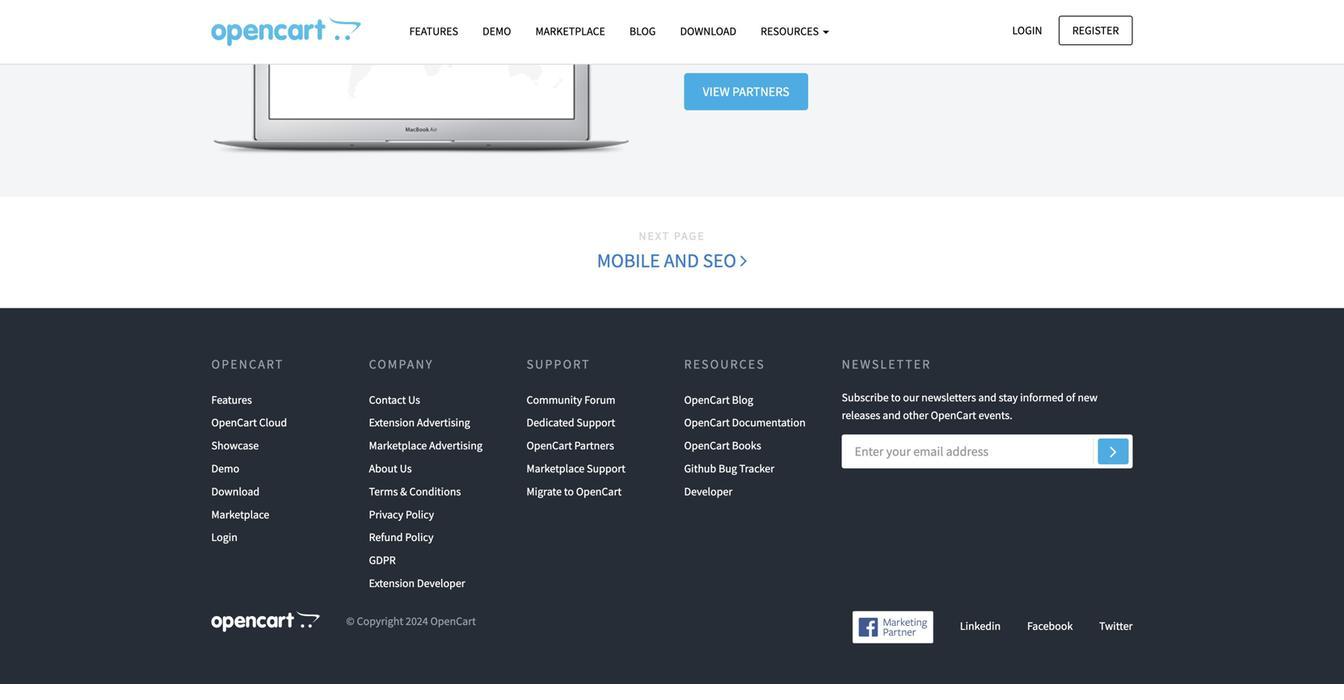 Task type: locate. For each thing, give the bounding box(es) containing it.
opencart books
[[684, 439, 762, 453]]

documentation
[[732, 416, 806, 430]]

mobile and seo
[[597, 249, 741, 273]]

policy down the privacy policy link on the bottom left of page
[[405, 531, 434, 545]]

linkedin
[[960, 619, 1001, 634]]

your
[[862, 24, 886, 40]]

developer link
[[684, 481, 733, 504]]

us
[[408, 393, 420, 407], [400, 462, 412, 476]]

1 vertical spatial demo
[[211, 462, 240, 476]]

twitter link
[[1100, 619, 1133, 634]]

2 vertical spatial and
[[883, 408, 901, 423]]

opencart books link
[[684, 435, 762, 458]]

1 horizontal spatial download link
[[668, 17, 749, 45]]

partners inside "link"
[[575, 439, 614, 453]]

twitter
[[1100, 619, 1133, 634]]

resources
[[761, 24, 821, 38], [684, 357, 766, 373]]

0 horizontal spatial login
[[211, 531, 238, 545]]

1 horizontal spatial help
[[956, 24, 980, 40]]

support up migrate to opencart
[[587, 462, 626, 476]]

advertising down extension advertising link
[[429, 439, 483, 453]]

our
[[1011, 24, 1030, 40], [903, 390, 920, 405]]

our up other
[[903, 390, 920, 405]]

2 for from the left
[[844, 24, 859, 40]]

1 vertical spatial support
[[577, 416, 616, 430]]

0 horizontal spatial marketplace link
[[211, 504, 269, 527]]

opencart up github
[[684, 439, 730, 453]]

0 vertical spatial extension
[[369, 416, 415, 430]]

download
[[680, 24, 737, 38], [211, 485, 260, 499]]

2 vertical spatial support
[[587, 462, 626, 476]]

and up "events." on the bottom right of the page
[[979, 390, 997, 405]]

1 horizontal spatial download
[[680, 24, 737, 38]]

features for opencart cloud
[[211, 393, 252, 407]]

forum
[[585, 393, 616, 407]]

extension
[[369, 416, 415, 430], [369, 577, 415, 591]]

features link for opencart cloud
[[211, 389, 252, 412]]

0 vertical spatial support
[[527, 357, 591, 373]]

dedicated support
[[527, 416, 616, 430]]

© copyright 2024 opencart
[[346, 615, 476, 629]]

1 vertical spatial us
[[400, 462, 412, 476]]

0 vertical spatial to
[[891, 390, 901, 405]]

opencart image
[[211, 612, 320, 633]]

1 horizontal spatial our
[[1011, 24, 1030, 40]]

marketplace inside marketplace support link
[[527, 462, 585, 476]]

support for dedicated
[[577, 416, 616, 430]]

opencart up opencart documentation
[[684, 393, 730, 407]]

0 vertical spatial login link
[[999, 16, 1057, 45]]

1 vertical spatial download link
[[211, 481, 260, 504]]

to right subscribe
[[891, 390, 901, 405]]

1 vertical spatial extension
[[369, 577, 415, 591]]

resources link
[[749, 17, 842, 45]]

extension advertising link
[[369, 412, 470, 435]]

blog left looking
[[630, 24, 656, 38]]

policy down terms & conditions link
[[406, 508, 434, 522]]

0 horizontal spatial download link
[[211, 481, 260, 504]]

new
[[1078, 390, 1098, 405]]

privacy policy
[[369, 508, 434, 522]]

1 vertical spatial login link
[[211, 527, 238, 550]]

contact
[[369, 393, 406, 407]]

looking
[[684, 24, 728, 40]]

us right about at the left bottom of the page
[[400, 462, 412, 476]]

view
[[703, 84, 730, 100]]

opencart down the dedicated
[[527, 439, 572, 453]]

extension for extension developer
[[369, 577, 415, 591]]

view partners link
[[684, 73, 808, 110]]

1 vertical spatial download
[[211, 485, 260, 499]]

1 vertical spatial demo link
[[211, 458, 240, 481]]

0 vertical spatial download link
[[668, 17, 749, 45]]

0 horizontal spatial features link
[[211, 389, 252, 412]]

login for left login link
[[211, 531, 238, 545]]

©
[[346, 615, 355, 629]]

and down page
[[664, 249, 699, 273]]

1 vertical spatial policy
[[405, 531, 434, 545]]

0 horizontal spatial to
[[564, 485, 574, 499]]

extension down contact us link
[[369, 416, 415, 430]]

1 extension from the top
[[369, 416, 415, 430]]

1 horizontal spatial for
[[844, 24, 859, 40]]

1 horizontal spatial features link
[[397, 17, 471, 45]]

partners down world.
[[733, 84, 790, 100]]

us up extension advertising
[[408, 393, 420, 407]]

for up the
[[730, 24, 746, 40]]

download link up view
[[668, 17, 749, 45]]

opencart down 'newsletters'
[[931, 408, 977, 423]]

1 vertical spatial our
[[903, 390, 920, 405]]

1 vertical spatial to
[[564, 485, 574, 499]]

extension for extension advertising
[[369, 416, 415, 430]]

refund
[[369, 531, 403, 545]]

1 vertical spatial features
[[211, 393, 252, 407]]

privacy policy link
[[369, 504, 434, 527]]

0 vertical spatial download
[[680, 24, 737, 38]]

advertising up marketplace advertising
[[417, 416, 470, 430]]

developer down github
[[684, 485, 733, 499]]

extension developer
[[369, 577, 465, 591]]

0 vertical spatial us
[[408, 393, 420, 407]]

1 vertical spatial features link
[[211, 389, 252, 412]]

1 horizontal spatial marketplace link
[[524, 17, 618, 45]]

community
[[527, 393, 582, 407]]

support up the community
[[527, 357, 591, 373]]

support
[[527, 357, 591, 373], [577, 416, 616, 430], [587, 462, 626, 476]]

0 horizontal spatial for
[[730, 24, 746, 40]]

2 horizontal spatial and
[[979, 390, 997, 405]]

0 horizontal spatial and
[[664, 249, 699, 273]]

subscribe
[[842, 390, 889, 405]]

github bug tracker link
[[684, 458, 775, 481]]

download for blog
[[680, 24, 737, 38]]

0 vertical spatial policy
[[406, 508, 434, 522]]

gdpr link
[[369, 550, 396, 572]]

0 horizontal spatial demo link
[[211, 458, 240, 481]]

policy for privacy policy
[[406, 508, 434, 522]]

login link
[[999, 16, 1057, 45], [211, 527, 238, 550]]

1 horizontal spatial login
[[1013, 23, 1043, 38]]

linkedin link
[[960, 619, 1001, 634]]

newsletter
[[842, 357, 932, 373]]

demo for the top demo link
[[483, 24, 511, 38]]

opencart
[[211, 357, 284, 373], [684, 393, 730, 407], [931, 408, 977, 423], [211, 416, 257, 430], [684, 416, 730, 430], [527, 439, 572, 453], [684, 439, 730, 453], [576, 485, 622, 499], [431, 615, 476, 629]]

get
[[935, 24, 953, 40]]

help left "your"
[[817, 24, 841, 40]]

events.
[[979, 408, 1013, 423]]

0 vertical spatial demo
[[483, 24, 511, 38]]

0 horizontal spatial demo
[[211, 462, 240, 476]]

1 vertical spatial login
[[211, 531, 238, 545]]

1 vertical spatial advertising
[[429, 439, 483, 453]]

support down 'forum'
[[577, 416, 616, 430]]

2024
[[406, 615, 428, 629]]

for left "your"
[[844, 24, 859, 40]]

about us
[[369, 462, 412, 476]]

1 horizontal spatial partners
[[733, 84, 790, 100]]

marketplace up about us
[[369, 439, 427, 453]]

policy
[[406, 508, 434, 522], [405, 531, 434, 545]]

page
[[674, 229, 706, 243]]

opencart down the opencart blog link
[[684, 416, 730, 430]]

books
[[732, 439, 762, 453]]

facebook link
[[1028, 619, 1073, 634]]

download down showcase link
[[211, 485, 260, 499]]

download up around
[[680, 24, 737, 38]]

resources up opencart blog
[[684, 357, 766, 373]]

features for demo
[[410, 24, 458, 38]]

marketplace up migrate
[[527, 462, 585, 476]]

2 extension from the top
[[369, 577, 415, 591]]

partners up marketplace support
[[575, 439, 614, 453]]

opencart up showcase
[[211, 416, 257, 430]]

looking for professional help for your project? get help from our certified partners around the world.
[[684, 24, 1127, 61]]

demo for demo link to the left
[[211, 462, 240, 476]]

developer
[[684, 485, 733, 499], [417, 577, 465, 591]]

0 vertical spatial blog
[[630, 24, 656, 38]]

0 horizontal spatial blog
[[630, 24, 656, 38]]

login for the right login link
[[1013, 23, 1043, 38]]

0 vertical spatial partners
[[733, 84, 790, 100]]

partners
[[733, 84, 790, 100], [575, 439, 614, 453]]

1 horizontal spatial demo
[[483, 24, 511, 38]]

download inside 'link'
[[680, 24, 737, 38]]

download link down showcase link
[[211, 481, 260, 504]]

1 horizontal spatial demo link
[[471, 17, 524, 45]]

0 vertical spatial marketplace link
[[524, 17, 618, 45]]

opencart documentation
[[684, 416, 806, 430]]

0 horizontal spatial help
[[817, 24, 841, 40]]

and
[[664, 249, 699, 273], [979, 390, 997, 405], [883, 408, 901, 423]]

opencart up opencart cloud
[[211, 357, 284, 373]]

1 horizontal spatial to
[[891, 390, 901, 405]]

0 vertical spatial our
[[1011, 24, 1030, 40]]

1 horizontal spatial blog
[[732, 393, 754, 407]]

1 horizontal spatial features
[[410, 24, 458, 38]]

mobile and seo link
[[596, 245, 748, 276]]

resources up world.
[[761, 24, 821, 38]]

features
[[410, 24, 458, 38], [211, 393, 252, 407]]

help right get
[[956, 24, 980, 40]]

and left other
[[883, 408, 901, 423]]

bug
[[719, 462, 737, 476]]

marketplace left "blog" link in the top of the page
[[536, 24, 606, 38]]

showcase link
[[211, 435, 259, 458]]

2 policy from the top
[[405, 531, 434, 545]]

demo
[[483, 24, 511, 38], [211, 462, 240, 476]]

0 vertical spatial and
[[664, 249, 699, 273]]

blog up opencart documentation
[[732, 393, 754, 407]]

tracker
[[740, 462, 775, 476]]

github bug tracker
[[684, 462, 775, 476]]

1 policy from the top
[[406, 508, 434, 522]]

our right from
[[1011, 24, 1030, 40]]

1 vertical spatial partners
[[575, 439, 614, 453]]

extension down gdpr link
[[369, 577, 415, 591]]

extension developer link
[[369, 572, 465, 595]]

0 horizontal spatial our
[[903, 390, 920, 405]]

1 vertical spatial developer
[[417, 577, 465, 591]]

0 vertical spatial features
[[410, 24, 458, 38]]

help
[[817, 24, 841, 40], [956, 24, 980, 40]]

0 horizontal spatial partners
[[575, 439, 614, 453]]

0 vertical spatial advertising
[[417, 416, 470, 430]]

next page
[[639, 229, 706, 243]]

0 horizontal spatial features
[[211, 393, 252, 407]]

to down marketplace support link
[[564, 485, 574, 499]]

0 horizontal spatial download
[[211, 485, 260, 499]]

about
[[369, 462, 398, 476]]

developer up the 2024
[[417, 577, 465, 591]]

opencart for opencart documentation
[[684, 416, 730, 430]]

privacy
[[369, 508, 404, 522]]

0 vertical spatial features link
[[397, 17, 471, 45]]

1 vertical spatial and
[[979, 390, 997, 405]]

advertising
[[417, 416, 470, 430], [429, 439, 483, 453]]

0 vertical spatial developer
[[684, 485, 733, 499]]

to inside subscribe to our newsletters and stay informed of new releases and other opencart events.
[[891, 390, 901, 405]]

angle right image
[[1110, 442, 1117, 462]]

0 vertical spatial login
[[1013, 23, 1043, 38]]

opencart inside "link"
[[527, 439, 572, 453]]



Task type: vqa. For each thing, say whether or not it's contained in the screenshot.
2024
yes



Task type: describe. For each thing, give the bounding box(es) containing it.
view partners
[[703, 84, 790, 100]]

opencart partners link
[[527, 435, 614, 458]]

1 vertical spatial resources
[[684, 357, 766, 373]]

conditions
[[410, 485, 461, 499]]

informed
[[1021, 390, 1064, 405]]

of
[[1066, 390, 1076, 405]]

opencart for opencart partners
[[527, 439, 572, 453]]

refund policy link
[[369, 527, 434, 550]]

opencart for opencart cloud
[[211, 416, 257, 430]]

download for demo
[[211, 485, 260, 499]]

partners for view partners
[[733, 84, 790, 100]]

opencart inside subscribe to our newsletters and stay informed of new releases and other opencart events.
[[931, 408, 977, 423]]

1 for from the left
[[730, 24, 746, 40]]

partners for opencart partners
[[575, 439, 614, 453]]

project?
[[889, 24, 932, 40]]

blog link
[[618, 17, 668, 45]]

our inside subscribe to our newsletters and stay informed of new releases and other opencart events.
[[903, 390, 920, 405]]

stay
[[999, 390, 1018, 405]]

showcase
[[211, 439, 259, 453]]

partners around the world image
[[211, 0, 630, 157]]

dedicated
[[527, 416, 575, 430]]

mobile
[[597, 249, 660, 273]]

seo
[[703, 249, 737, 273]]

opencart for opencart blog
[[684, 393, 730, 407]]

community forum link
[[527, 389, 616, 412]]

marketplace inside marketplace advertising link
[[369, 439, 427, 453]]

terms & conditions link
[[369, 481, 461, 504]]

0 horizontal spatial login link
[[211, 527, 238, 550]]

1 vertical spatial blog
[[732, 393, 754, 407]]

1 horizontal spatial login link
[[999, 16, 1057, 45]]

register
[[1073, 23, 1120, 38]]

1 vertical spatial marketplace link
[[211, 504, 269, 527]]

1 horizontal spatial developer
[[684, 485, 733, 499]]

extension advertising
[[369, 416, 470, 430]]

releases
[[842, 408, 881, 423]]

marketplace down showcase link
[[211, 508, 269, 522]]

opencart right the 2024
[[431, 615, 476, 629]]

1 help from the left
[[817, 24, 841, 40]]

marketplace advertising
[[369, 439, 483, 453]]

migrate to opencart
[[527, 485, 622, 499]]

&
[[400, 485, 407, 499]]

community forum
[[527, 393, 616, 407]]

support for marketplace
[[587, 462, 626, 476]]

us for about us
[[400, 462, 412, 476]]

newsletters
[[922, 390, 977, 405]]

opencart blog
[[684, 393, 754, 407]]

advertising for marketplace advertising
[[429, 439, 483, 453]]

opencart documentation link
[[684, 412, 806, 435]]

facebook
[[1028, 619, 1073, 634]]

opencart - features image
[[211, 17, 361, 46]]

gdpr
[[369, 554, 396, 568]]

1 horizontal spatial and
[[883, 408, 901, 423]]

from
[[982, 24, 1008, 40]]

github
[[684, 462, 717, 476]]

features link for demo
[[397, 17, 471, 45]]

us for contact us
[[408, 393, 420, 407]]

marketplace support link
[[527, 458, 626, 481]]

Enter your email address text field
[[842, 435, 1133, 469]]

dedicated support link
[[527, 412, 616, 435]]

marketplace advertising link
[[369, 435, 483, 458]]

opencart blog link
[[684, 389, 754, 412]]

0 horizontal spatial developer
[[417, 577, 465, 591]]

download link for demo
[[211, 481, 260, 504]]

opencart for opencart books
[[684, 439, 730, 453]]

marketplace support
[[527, 462, 626, 476]]

the
[[726, 44, 744, 61]]

company
[[369, 357, 434, 373]]

cloud
[[259, 416, 287, 430]]

0 vertical spatial demo link
[[471, 17, 524, 45]]

opencart for opencart
[[211, 357, 284, 373]]

register link
[[1059, 16, 1133, 45]]

migrate
[[527, 485, 562, 499]]

refund policy
[[369, 531, 434, 545]]

certified
[[1032, 24, 1079, 40]]

terms & conditions
[[369, 485, 461, 499]]

next
[[639, 229, 670, 243]]

facebook marketing partner image
[[853, 612, 934, 644]]

angle right image
[[741, 251, 748, 271]]

other
[[903, 408, 929, 423]]

about us link
[[369, 458, 412, 481]]

download link for blog
[[668, 17, 749, 45]]

professional
[[748, 24, 815, 40]]

0 vertical spatial resources
[[761, 24, 821, 38]]

around
[[684, 44, 724, 61]]

migrate to opencart link
[[527, 481, 622, 504]]

partners
[[1081, 24, 1127, 40]]

2 help from the left
[[956, 24, 980, 40]]

advertising for extension advertising
[[417, 416, 470, 430]]

our inside looking for professional help for your project? get help from our certified partners around the world.
[[1011, 24, 1030, 40]]

world.
[[747, 44, 781, 61]]

opencart down marketplace support link
[[576, 485, 622, 499]]

and inside the mobile and seo 'link'
[[664, 249, 699, 273]]

to for migrate
[[564, 485, 574, 499]]

contact us
[[369, 393, 420, 407]]

subscribe to our newsletters and stay informed of new releases and other opencart events.
[[842, 390, 1098, 423]]

opencart cloud link
[[211, 412, 287, 435]]

policy for refund policy
[[405, 531, 434, 545]]

contact us link
[[369, 389, 420, 412]]

opencart cloud
[[211, 416, 287, 430]]

copyright
[[357, 615, 404, 629]]

to for subscribe
[[891, 390, 901, 405]]



